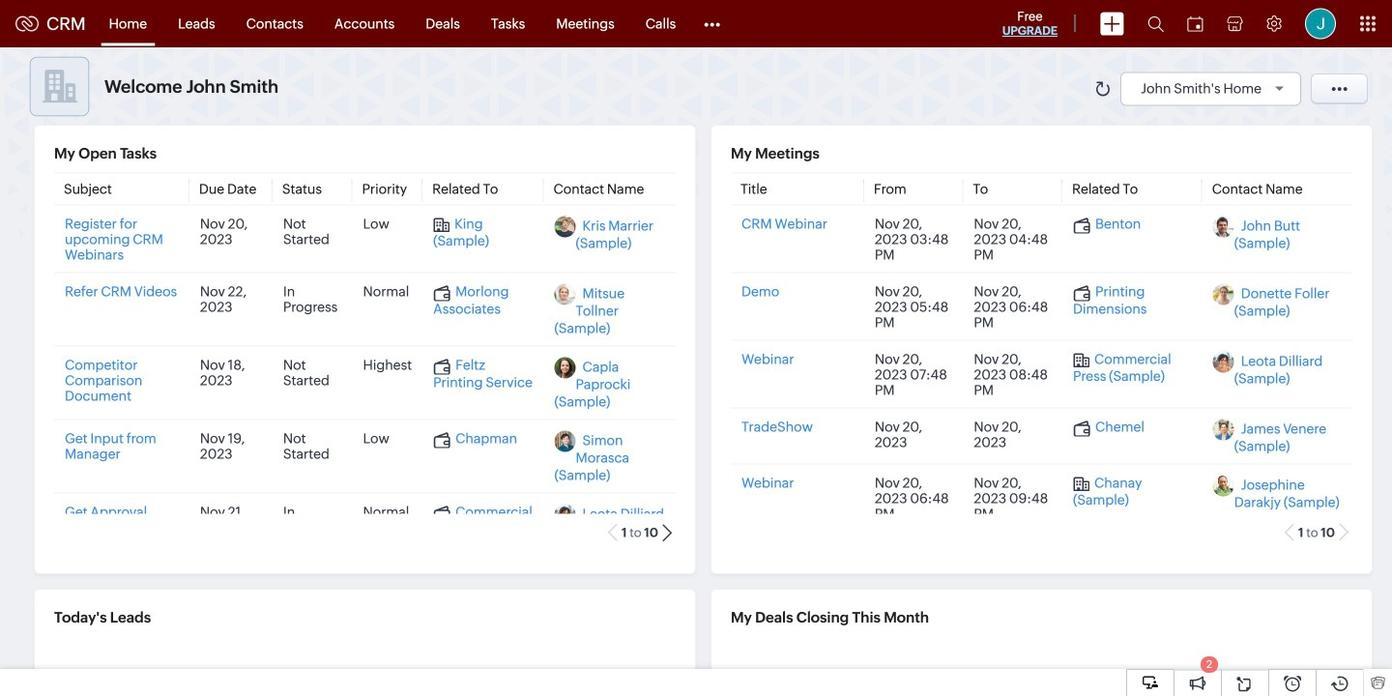 Task type: locate. For each thing, give the bounding box(es) containing it.
logo image
[[15, 16, 39, 31]]

Other Modules field
[[691, 8, 733, 39]]

profile image
[[1305, 8, 1336, 39]]



Task type: describe. For each thing, give the bounding box(es) containing it.
create menu element
[[1089, 0, 1136, 47]]

search image
[[1148, 15, 1164, 32]]

search element
[[1136, 0, 1176, 47]]

profile element
[[1294, 0, 1348, 47]]

create menu image
[[1100, 12, 1124, 35]]

calendar image
[[1187, 16, 1204, 31]]



Task type: vqa. For each thing, say whether or not it's contained in the screenshot.
Recently
no



